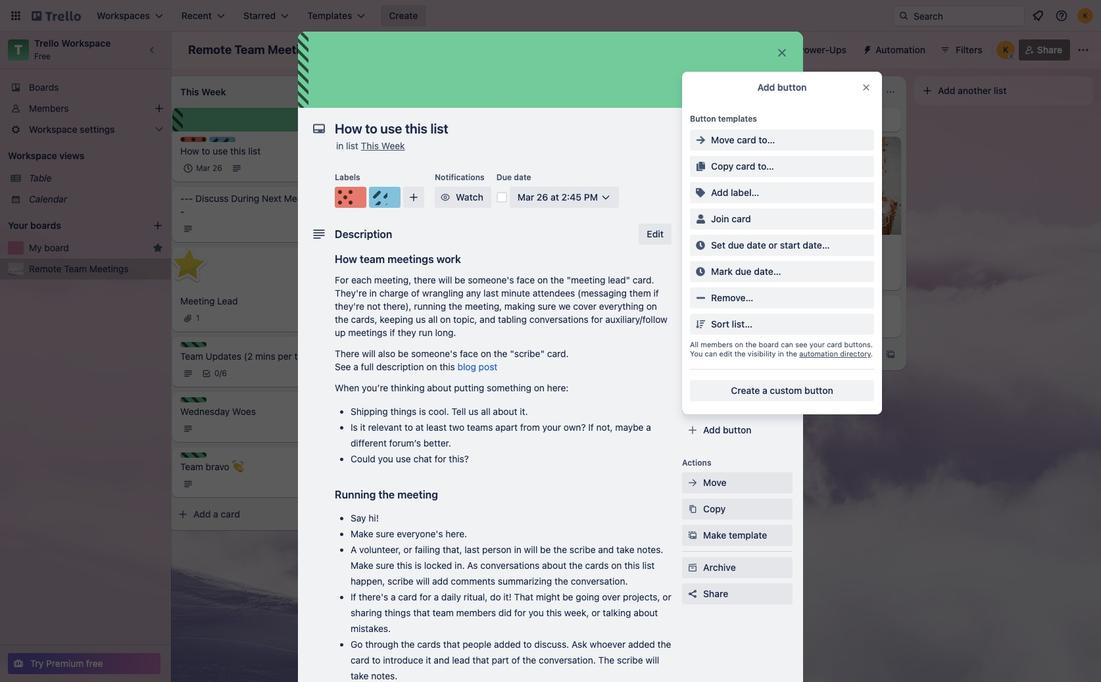 Task type: vqa. For each thing, say whether or not it's contained in the screenshot.
the leftmost How
yes



Task type: describe. For each thing, give the bounding box(es) containing it.
all
[[690, 340, 699, 349]]

projects,
[[623, 592, 660, 603]]

them
[[630, 288, 651, 299]]

putting
[[454, 382, 484, 393]]

team bravo 👏 link
[[180, 461, 333, 474]]

1 horizontal spatial notes.
[[637, 544, 664, 555]]

list up during
[[248, 145, 261, 157]]

of inside for each meeting, there will be someone's face on the "meeting lead" card. they're in charge of wrangling any last minute attendees (messaging them if they're not there), running the meeting, making sure we cover everything on the cards, keeping us all on topic, and tabling conversations for auxiliary/follow up meetings if they run long.
[[411, 288, 420, 299]]

summarizing
[[498, 576, 552, 587]]

sm image for 'archive' link
[[686, 561, 699, 574]]

watch button
[[435, 187, 491, 208]]

share for left share button
[[703, 588, 729, 599]]

free
[[34, 51, 51, 61]]

on up post
[[481, 348, 491, 359]]

edit
[[647, 228, 664, 240]]

remote team meetings inside board name text field
[[188, 43, 320, 57]]

on up long.
[[440, 314, 451, 325]]

add up 'here:'
[[567, 351, 585, 362]]

0 horizontal spatial members link
[[0, 98, 171, 119]]

0 vertical spatial that
[[413, 607, 430, 619]]

copy card to…
[[711, 161, 774, 172]]

0 vertical spatial conversation.
[[571, 576, 628, 587]]

0 vertical spatial team
[[360, 253, 385, 265]]

for left daily
[[420, 592, 431, 603]]

see
[[335, 361, 351, 372]]

move
[[385, 151, 408, 162]]

0 vertical spatial 1
[[775, 272, 779, 282]]

will inside for each meeting, there will be someone's face on the "meeting lead" card. they're in charge of wrangling any last minute attendees (messaging them if they're not there), running the meeting, making sure we cover everything on the cards, keeping us all on topic, and tabling conversations for auxiliary/follow up meetings if they run long.
[[439, 274, 452, 286]]

make up 'happen,'
[[351, 560, 374, 571]]

1 horizontal spatial create from template… image
[[886, 350, 896, 360]]

that,
[[443, 544, 462, 555]]

brief
[[554, 230, 574, 241]]

workspace inside trello workspace free
[[61, 38, 111, 49]]

workspace navigation collapse icon image
[[143, 41, 162, 59]]

to left discuss.
[[523, 639, 532, 650]]

sure inside for each meeting, there will be someone's face on the "meeting lead" card. they're in charge of wrangling any last minute attendees (messaging them if they're not there), running the meeting, making sure we cover everything on the cards, keeping us all on topic, and tabling conversations for auxiliary/follow up meetings if they run long.
[[538, 301, 556, 312]]

card up add label…
[[710, 167, 727, 177]]

week
[[381, 140, 405, 151]]

if inside say hi! make sure everyone's here. a volunteer, or failing that, last person in will be the scribe and take notes. make sure this is locked in. as conversations about the cards on this list happen, scribe will add comments summarizing the conversation. if there's a card for a daily ritual, do it! that might be going over projects, or sharing things that team members did for you this week, or talking about mistakes. go through the cards that people added to discuss. ask whoever added the card to introduce it and lead that part of the conversation. the scribe will take notes.
[[351, 592, 356, 603]]

own?
[[564, 422, 586, 433]]

list inside say hi! make sure everyone's here. a volunteer, or failing that, last person in will be the scribe and take notes. make sure this is locked in. as conversations about the cards on this list happen, scribe will add comments summarizing the conversation. if there's a card for a daily ritual, do it! that might be going over projects, or sharing things that team members did for you this week, or talking about mistakes. go through the cards that people added to discuss. ask whoever added the card to introduce it and lead that part of the conversation. the scribe will take notes.
[[643, 560, 655, 571]]

people
[[463, 639, 492, 650]]

add inside 'button'
[[703, 424, 721, 436]]

use inside shipping things is cool. tell us all about it. is it relevant to at least two teams apart from your own? if not, maybe a different forum's better. could you use chat for this?
[[396, 453, 411, 465]]

0 vertical spatial meetings
[[388, 253, 434, 265]]

calendar
[[29, 193, 67, 205]]

about down 'projects,'
[[634, 607, 658, 619]]

least
[[426, 422, 447, 433]]

0 horizontal spatial meetings
[[89, 263, 129, 274]]

bravo
[[206, 461, 230, 472]]

move card to…
[[711, 134, 775, 145]]

two
[[449, 422, 465, 433]]

a inside shipping things is cool. tell us all about it. is it relevant to at least two teams apart from your own? if not, maybe a different forum's better. could you use chat for this?
[[646, 422, 651, 433]]

Board name text field
[[182, 39, 327, 61]]

members inside all members on the board can see your card buttons. you can edit the visibility in the
[[701, 340, 733, 349]]

workspace views
[[8, 150, 84, 161]]

team inside board name text field
[[234, 43, 265, 57]]

create button
[[381, 5, 426, 26]]

and inside the create a new list for each meeting and move cards over after they are discussed ------>
[[367, 151, 383, 162]]

all inside for each meeting, there will be someone's face on the "meeting lead" card. they're in charge of wrangling any last minute attendees (messaging them if they're not there), running the meeting, making sure we cover everything on the cards, keeping us all on topic, and tabling conversations for auxiliary/follow up meetings if they run long.
[[428, 314, 438, 325]]

a inside the create a new list for each meeting and move cards over after they are discussed ------>
[[398, 138, 403, 149]]

topic,
[[453, 314, 477, 325]]

a inside the 'there will also be someone's face on the "scribe" card. see a full description on this blog post'
[[354, 361, 359, 372]]

directory
[[840, 349, 871, 358]]

will left add
[[416, 576, 430, 587]]

everything
[[599, 301, 644, 312]]

on up when you're thinking about putting something on here:
[[427, 361, 437, 372]]

failing
[[415, 544, 440, 555]]

2 added from the left
[[628, 639, 655, 650]]

this up 'projects,'
[[625, 560, 640, 571]]

0 horizontal spatial date…
[[754, 266, 781, 277]]

a
[[351, 544, 357, 555]]

create a new list for each meeting and move cards over after they are discussed ------> link
[[367, 137, 520, 176]]

starred icon image
[[153, 243, 163, 253]]

card down go
[[351, 655, 370, 666]]

running
[[335, 489, 376, 501]]

another
[[958, 85, 992, 96]]

copy link
[[682, 499, 793, 520]]

0 horizontal spatial automation
[[682, 404, 727, 414]]

add inside button
[[711, 187, 729, 198]]

(2
[[244, 351, 253, 362]]

remote inside board name text field
[[188, 43, 232, 57]]

1 vertical spatial sure
[[376, 528, 394, 540]]

about inside shipping things is cool. tell us all about it. is it relevant to at least two teams apart from your own? if not, maybe a different forum's better. could you use chat for this?
[[493, 406, 518, 417]]

0 horizontal spatial 1
[[196, 313, 200, 323]]

this inside the 'there will also be someone's face on the "scribe" card. see a full description on this blog post'
[[440, 361, 455, 372]]

if inside shipping things is cool. tell us all about it. is it relevant to at least two teams apart from your own? if not, maybe a different forum's better. could you use chat for this?
[[588, 422, 594, 433]]

1 vertical spatial cards
[[585, 560, 609, 571]]

share for share button to the right
[[1038, 44, 1063, 55]]

will up "summarizing"
[[524, 544, 538, 555]]

card down 👏
[[221, 509, 240, 520]]

different
[[351, 438, 387, 449]]

cover
[[760, 84, 788, 95]]

move for move
[[703, 477, 727, 488]]

in inside all members on the board can see your card buttons. you can edit the visibility in the
[[778, 349, 784, 358]]

26 for mar 26
[[213, 163, 222, 173]]

at inside shipping things is cool. tell us all about it. is it relevant to at least two teams apart from your own? if not, maybe a different forum's better. could you use chat for this?
[[416, 422, 424, 433]]

1 horizontal spatial can
[[781, 340, 794, 349]]

card right there's in the left bottom of the page
[[398, 592, 417, 603]]

chat
[[414, 453, 432, 465]]

move link
[[682, 472, 793, 494]]

1 vertical spatial conversation.
[[539, 655, 596, 666]]

is inside say hi! make sure everyone's here. a volunteer, or failing that, last person in will be the scribe and take notes. make sure this is locked in. as conversations about the cards on this list happen, scribe will add comments summarizing the conversation. if there's a card for a daily ritual, do it! that might be going over projects, or sharing things that team members did for you this week, or talking about mistakes. go through the cards that people added to discuss. ask whoever added the card to introduce it and lead that part of the conversation. the scribe will take notes.
[[415, 560, 422, 571]]

volunteer,
[[359, 544, 401, 555]]

in inside say hi! make sure everyone's here. a volunteer, or failing that, last person in will be the scribe and take notes. make sure this is locked in. as conversations about the cards on this list happen, scribe will add comments summarizing the conversation. if there's a card for a daily ritual, do it! that might be going over projects, or sharing things that team members did for you this week, or talking about mistakes. go through the cards that people added to discuss. ask whoever added the card to introduce it and lead that part of the conversation. the scribe will take notes.
[[514, 544, 522, 555]]

2 horizontal spatial scribe
[[617, 655, 643, 666]]

work:
[[648, 291, 673, 302]]

ritual,
[[464, 592, 488, 603]]

set due date or start date…
[[711, 240, 830, 251]]

make up the archive
[[703, 530, 727, 541]]

they inside the create a new list for each meeting and move cards over after they are discussed ------>
[[480, 151, 499, 162]]

lead
[[452, 655, 470, 666]]

talking
[[603, 607, 631, 619]]

copy for copy card to…
[[711, 161, 734, 172]]

a down sort list… button
[[774, 349, 779, 360]]

labels inside labels link
[[703, 213, 732, 224]]

conversations inside for each meeting, there will be someone's face on the "meeting lead" card. they're in charge of wrangling any last minute attendees (messaging them if they're not there), running the meeting, making sure we cover everything on the cards, keeping us all on topic, and tabling conversations for auxiliary/follow up meetings if they run long.
[[530, 314, 589, 325]]

your boards
[[8, 220, 61, 231]]

auxiliary/follow
[[606, 314, 668, 325]]

add inside button
[[938, 85, 956, 96]]

1 horizontal spatial date…
[[803, 240, 830, 251]]

0 notifications image
[[1030, 8, 1046, 24]]

label…
[[731, 187, 760, 198]]

automation
[[800, 349, 838, 358]]

things inside say hi! make sure everyone's here. a volunteer, or failing that, last person in will be the scribe and take notes. make sure this is locked in. as conversations about the cards on this list happen, scribe will add comments summarizing the conversation. if there's a card for a daily ritual, do it! that might be going over projects, or sharing things that team members did for you this week, or talking about mistakes. go through the cards that people added to discuss. ask whoever added the card to introduce it and lead that part of the conversation. the scribe will take notes.
[[385, 607, 411, 619]]

date inside set due date or start date… button
[[747, 240, 766, 251]]

on inside all members on the board can see your card buttons. you can edit the visibility in the
[[735, 340, 744, 349]]

0 vertical spatial labels
[[335, 172, 360, 182]]

sm image for "add label…" button
[[694, 186, 707, 199]]

remote team meetings link
[[29, 263, 163, 276]]

or left failing
[[404, 544, 412, 555]]

1 horizontal spatial if
[[654, 288, 659, 299]]

filters
[[956, 44, 983, 55]]

automation inside button
[[876, 44, 926, 55]]

add down the update
[[682, 167, 698, 177]]

sm image for copy card to… "button"
[[694, 160, 707, 173]]

cards inside the create a new list for each meeting and move cards over after they are discussed ------>
[[411, 151, 435, 162]]

2 vertical spatial ups
[[754, 370, 771, 382]]

someone's inside the 'there will also be someone's face on the "scribe" card. see a full description on this blog post'
[[411, 348, 458, 359]]

next
[[262, 193, 282, 204]]

make down say
[[351, 528, 374, 540]]

1 vertical spatial kendallparks02 (kendallparks02) image
[[997, 41, 1015, 59]]

0 horizontal spatial share button
[[682, 584, 793, 605]]

last inside for each meeting, there will be someone's face on the "meeting lead" card. they're in charge of wrangling any last minute attendees (messaging them if they're not there), running the meeting, making sure we cover everything on the cards, keeping us all on topic, and tabling conversations for auxiliary/follow up meetings if they run long.
[[484, 288, 499, 299]]

card down "nordic"
[[737, 134, 756, 145]]

on left 'here:'
[[534, 382, 545, 393]]

us inside shipping things is cool. tell us all about it. is it relevant to at least two teams apart from your own? if not, maybe a different forum's better. could you use chat for this?
[[469, 406, 479, 417]]

add a card up 'here:'
[[567, 351, 614, 362]]

your boards with 2 items element
[[8, 218, 133, 234]]

trello
[[34, 38, 59, 49]]

be up week,
[[563, 592, 573, 603]]

add board image
[[153, 220, 163, 231]]

1 vertical spatial meeting
[[397, 489, 438, 501]]

add a card down discussed
[[380, 193, 427, 204]]

blog post link
[[458, 361, 498, 372]]

ups inside button
[[830, 44, 847, 55]]

and up going
[[598, 544, 614, 555]]

0 vertical spatial take
[[617, 544, 635, 555]]

1 horizontal spatial kendallparks02 (kendallparks02) image
[[1078, 8, 1094, 24]]

introduce
[[383, 655, 423, 666]]

shipping
[[351, 406, 388, 417]]

bootcamp
[[554, 304, 597, 315]]

and left lead
[[434, 655, 450, 666]]

1 horizontal spatial meeting,
[[465, 301, 502, 312]]

any
[[466, 288, 481, 299]]

1 horizontal spatial scribe
[[570, 544, 596, 555]]

1 horizontal spatial share button
[[1019, 39, 1071, 61]]

meetings inside for each meeting, there will be someone's face on the "meeting lead" card. they're in charge of wrangling any last minute attendees (messaging them if they're not there), running the meeting, making sure we cover everything on the cards, keeping us all on topic, and tabling conversations for auxiliary/follow up meetings if they run long.
[[348, 327, 387, 338]]

team inside say hi! make sure everyone's here. a volunteer, or failing that, last person in will be the scribe and take notes. make sure this is locked in. as conversations about the cards on this list happen, scribe will add comments summarizing the conversation. if there's a card for a daily ritual, do it! that might be going over projects, or sharing things that team members did for you this week, or talking about mistakes. go through the cards that people added to discuss. ask whoever added the card to introduce it and lead that part of the conversation. the scribe will take notes.
[[433, 607, 454, 619]]

board inside all members on the board can see your card buttons. you can edit the visibility in the
[[759, 340, 779, 349]]

face inside for each meeting, there will be someone's face on the "meeting lead" card. they're in charge of wrangling any last minute attendees (messaging them if they're not there), running the meeting, making sure we cover everything on the cards, keeping us all on topic, and tabling conversations for auxiliary/follow up meetings if they run long.
[[517, 274, 535, 286]]

close popover image
[[861, 82, 872, 93]]

0 vertical spatial date
[[514, 172, 531, 182]]

going
[[576, 592, 600, 603]]

as
[[467, 560, 478, 571]]

button inside 'button'
[[723, 424, 752, 436]]

/
[[219, 368, 222, 378]]

discussed
[[367, 164, 410, 175]]

takeaways
[[600, 304, 645, 315]]

0 / 6
[[215, 368, 227, 378]]

this down might on the bottom of page
[[547, 607, 562, 619]]

for inside for each meeting, there will be someone's face on the "meeting lead" card. they're in charge of wrangling any last minute attendees (messaging them if they're not there), running the meeting, making sure we cover everything on the cards, keeping us all on topic, and tabling conversations for auxiliary/follow up meetings if they run long.
[[591, 314, 603, 325]]

add down create from template… icon
[[703, 370, 721, 382]]

the inside say hi! make sure everyone's here. a volunteer, or failing that, last person in will be the scribe and take notes. make sure this is locked in. as conversations about the cards on this list happen, scribe will add comments summarizing the conversation. if there's a card for a daily ritual, do it! that might be going over projects, or sharing things that team members did for you this week, or talking about mistakes. go through the cards that people added to discuss. ask whoever added the card to introduce it and lead that part of the conversation. the scribe will take notes.
[[599, 655, 615, 666]]

0 vertical spatial create from template… image
[[512, 193, 522, 204]]

#embraceremote
[[554, 114, 627, 125]]

list left this
[[346, 140, 359, 151]]

card right join
[[732, 213, 751, 224]]

checklist
[[703, 239, 744, 250]]

color: sky, title: none image
[[209, 137, 236, 142]]

during
[[231, 193, 259, 204]]

26 for mar 26 at 2:45 pm
[[537, 191, 548, 203]]

a right there's in the left bottom of the page
[[391, 592, 396, 603]]

to left copy card to… on the top right of page
[[700, 167, 708, 177]]

card down auxiliary/follow
[[595, 351, 614, 362]]

6
[[222, 368, 227, 378]]

0 vertical spatial meeting,
[[374, 274, 411, 286]]

due for mark
[[736, 266, 752, 277]]

my
[[29, 242, 42, 253]]

about up might on the bottom of page
[[542, 560, 567, 571]]

checklist button
[[682, 234, 793, 255]]

or right 'projects,'
[[663, 592, 672, 603]]

this down color: sky, title: none icon
[[230, 145, 246, 157]]

0 vertical spatial add button
[[758, 82, 807, 93]]

archive link
[[682, 557, 793, 578]]

add a card down bravo
[[193, 509, 240, 520]]

my board
[[29, 242, 69, 253]]

for right did
[[514, 607, 526, 619]]

card right color: sky, title: none image
[[408, 193, 427, 204]]

there will also be someone's face on the "scribe" card. see a full description on this blog post
[[335, 348, 569, 372]]

add down fields
[[754, 349, 771, 360]]

0 horizontal spatial if
[[390, 327, 395, 338]]

lead"
[[608, 274, 630, 286]]

will down 'projects,'
[[646, 655, 660, 666]]

start
[[780, 240, 801, 251]]

be inside the 'there will also be someone's face on the "scribe" card. see a full description on this blog post'
[[398, 348, 409, 359]]

add down discussed
[[380, 193, 398, 204]]

Mar 26 checkbox
[[180, 161, 226, 176]]

sm image for labels link
[[686, 212, 699, 225]]

nordic launch update link
[[741, 113, 894, 126]]

on inside say hi! make sure everyone's here. a volunteer, or failing that, last person in will be the scribe and take notes. make sure this is locked in. as conversations about the cards on this list happen, scribe will add comments summarizing the conversation. if there's a card for a daily ritual, do it! that might be going over projects, or sharing things that team members did for you this week, or talking about mistakes. go through the cards that people added to discuss. ask whoever added the card to introduce it and lead that part of the conversation. the scribe will take notes.
[[611, 560, 622, 571]]

sm image for sort list… button
[[694, 318, 707, 331]]

add button inside 'button'
[[703, 424, 752, 436]]

👏
[[232, 461, 244, 472]]

button templates
[[690, 114, 757, 124]]

meeting inside the create a new list for each meeting and move cards over after they are discussed ------>
[[477, 138, 512, 149]]

card down 'see'
[[781, 349, 801, 360]]

0 horizontal spatial remote team meetings
[[29, 263, 129, 274]]

meeting inside the --- discuss during next meeting -- -
[[284, 193, 319, 204]]

template
[[729, 530, 767, 541]]

the inside the 'there will also be someone's face on the "scribe" card. see a full description on this blog post'
[[494, 348, 508, 359]]

create for create a custom button
[[731, 385, 760, 396]]

1 horizontal spatial that
[[443, 639, 460, 650]]

members for the left members link
[[29, 103, 69, 114]]

1 vertical spatial power-
[[682, 351, 710, 361]]

blog
[[458, 361, 476, 372]]

add down team bravo 👏
[[193, 509, 211, 520]]

the inside remote work campaign: the scoop
[[848, 241, 865, 252]]

your inside all members on the board can see your card buttons. you can edit the visibility in the
[[810, 340, 825, 349]]

sm image for move link
[[686, 476, 699, 490]]

comments
[[451, 576, 496, 587]]

meetings inside board name text field
[[268, 43, 320, 57]]

cards,
[[351, 314, 377, 325]]

person
[[482, 544, 512, 555]]

or inside button
[[769, 240, 778, 251]]

0 horizontal spatial meeting
[[180, 295, 215, 307]]

this down volunteer, in the left of the page
[[397, 560, 412, 571]]

or down going
[[592, 607, 600, 619]]

members inside say hi! make sure everyone's here. a volunteer, or failing that, last person in will be the scribe and take notes. make sure this is locked in. as conversations about the cards on this list happen, scribe will add comments summarizing the conversation. if there's a card for a daily ritual, do it! that might be going over projects, or sharing things that team members did for you this week, or talking about mistakes. go through the cards that people added to discuss. ask whoever added the card to introduce it and lead that part of the conversation. the scribe will take notes.
[[456, 607, 496, 619]]

wednesday
[[180, 406, 230, 417]]

list inside the create a new list for each meeting and move cards over after they are discussed ------>
[[425, 138, 438, 149]]

it.
[[520, 406, 528, 417]]

0 horizontal spatial use
[[213, 145, 228, 157]]

to down through
[[372, 655, 381, 666]]

description
[[335, 228, 392, 240]]

how for how to use this list
[[180, 145, 199, 157]]

on right at
[[647, 301, 657, 312]]

it inside shipping things is cool. tell us all about it. is it relevant to at least two teams apart from your own? if not, maybe a different forum's better. could you use chat for this?
[[360, 422, 366, 433]]

2 vertical spatial power-
[[723, 370, 754, 382]]

do
[[490, 592, 501, 603]]

1 vertical spatial ups
[[710, 351, 725, 361]]



Task type: locate. For each thing, give the bounding box(es) containing it.
0 vertical spatial you
[[378, 453, 393, 465]]

2 vertical spatial scribe
[[617, 655, 643, 666]]

about up the cool.
[[427, 382, 452, 393]]

if
[[654, 288, 659, 299], [390, 327, 395, 338]]

remote inside remote work campaign: the scoop
[[741, 241, 773, 252]]

all down running
[[428, 314, 438, 325]]

and up discussed
[[367, 151, 383, 162]]

they inside for each meeting, there will be someone's face on the "meeting lead" card. they're in charge of wrangling any last minute attendees (messaging them if they're not there), running the meeting, making sure we cover everything on the cards, keeping us all on topic, and tabling conversations for auxiliary/follow up meetings if they run long.
[[398, 327, 416, 338]]

per
[[278, 351, 292, 362]]

create for create a new list for each meeting and move cards over after they are discussed ------>
[[367, 138, 395, 149]]

discuss
[[196, 193, 229, 204]]

0 vertical spatial automation
[[876, 44, 926, 55]]

a
[[398, 138, 403, 149], [400, 193, 405, 204], [774, 349, 779, 360], [587, 351, 592, 362], [354, 361, 359, 372], [763, 385, 768, 396], [646, 422, 651, 433], [213, 509, 218, 520], [391, 592, 396, 603], [434, 592, 439, 603]]

0 horizontal spatial power-ups
[[682, 351, 725, 361]]

1 horizontal spatial add button
[[758, 82, 807, 93]]

all up teams
[[481, 406, 491, 417]]

mar down how to use this list at the top of the page
[[196, 163, 210, 173]]

0 vertical spatial remote
[[188, 43, 232, 57]]

how up mar 26 option
[[180, 145, 199, 157]]

sm image for set due date or start date… button
[[694, 239, 707, 252]]

copy up add label…
[[711, 161, 734, 172]]

in up not
[[370, 288, 377, 299]]

it inside say hi! make sure everyone's here. a volunteer, or failing that, last person in will be the scribe and take notes. make sure this is locked in. as conversations about the cards on this list happen, scribe will add comments summarizing the conversation. if there's a card for a daily ritual, do it! that might be going over projects, or sharing things that team members did for you this week, or talking about mistakes. go through the cards that people added to discuss. ask whoever added the card to introduce it and lead that part of the conversation. the scribe will take notes.
[[426, 655, 431, 666]]

1 color: green, title: "recurring item" element from the top
[[180, 342, 207, 347]]

meeting left lead
[[180, 295, 215, 307]]

join card
[[711, 213, 751, 224]]

when
[[335, 382, 360, 393]]

date… down scoop
[[754, 266, 781, 277]]

running
[[414, 301, 446, 312]]

that down people
[[473, 655, 489, 666]]

open information menu image
[[1055, 9, 1069, 22]]

0 vertical spatial last
[[484, 288, 499, 299]]

a inside button
[[763, 385, 768, 396]]

1 vertical spatial it
[[426, 655, 431, 666]]

>
[[438, 164, 444, 175]]

for inside shipping things is cool. tell us all about it. is it relevant to at least two teams apart from your own? if not, maybe a different forum's better. could you use chat for this?
[[435, 453, 447, 465]]

power-ups inside button
[[799, 44, 847, 55]]

artificial
[[638, 230, 673, 241]]

color: sky, title: none image
[[369, 187, 401, 208]]

1 vertical spatial meeting,
[[465, 301, 502, 312]]

to inside shipping things is cool. tell us all about it. is it relevant to at least two teams apart from your own? if not, maybe a different forum's better. could you use chat for this?
[[405, 422, 413, 433]]

1 vertical spatial date
[[747, 240, 766, 251]]

move inside button
[[711, 134, 735, 145]]

1 vertical spatial conversations
[[481, 560, 540, 571]]

conversation. up going
[[571, 576, 628, 587]]

sm image inside watch button
[[439, 191, 452, 204]]

and inside for each meeting, there will be someone's face on the "meeting lead" card. they're in charge of wrangling any last minute attendees (messaging them if they're not there), running the meeting, making sure we cover everything on the cards, keeping us all on topic, and tabling conversations for auxiliary/follow up meetings if they run long.
[[480, 314, 496, 325]]

on up attendees
[[538, 274, 548, 286]]

0 vertical spatial board
[[44, 242, 69, 253]]

the
[[848, 241, 865, 252], [599, 655, 615, 666]]

mar 26 at 2:45 pm
[[518, 191, 598, 203]]

Search field
[[909, 6, 1025, 26]]

full
[[361, 361, 374, 372]]

0 horizontal spatial notes.
[[371, 671, 398, 682]]

None text field
[[328, 117, 763, 141]]

2 horizontal spatial remote
[[741, 241, 773, 252]]

mortem
[[801, 302, 834, 313]]

to… for move card to…
[[759, 134, 775, 145]]

on inside the brief discussion on artificial harmony
[[625, 230, 636, 241]]

1 horizontal spatial at
[[551, 191, 559, 203]]

might
[[536, 592, 560, 603]]

0 horizontal spatial members
[[29, 103, 69, 114]]

0 vertical spatial if
[[588, 422, 594, 433]]

1 horizontal spatial 26
[[537, 191, 548, 203]]

labels up checklist
[[703, 213, 732, 224]]

1 vertical spatial add button
[[703, 424, 752, 436]]

mar inside mar 26 option
[[196, 163, 210, 173]]

things down there's in the left bottom of the page
[[385, 607, 411, 619]]

0 vertical spatial ups
[[830, 44, 847, 55]]

0 vertical spatial color: green, title: "recurring item" element
[[180, 342, 207, 347]]

last
[[484, 288, 499, 299], [465, 544, 480, 555]]

of right part
[[512, 655, 520, 666]]

1 vertical spatial workspace
[[8, 150, 57, 161]]

on down list…
[[735, 340, 744, 349]]

power- inside button
[[799, 44, 830, 55]]

board up visibility at the bottom right of page
[[759, 340, 779, 349]]

1 vertical spatial if
[[351, 592, 356, 603]]

create from template… image right mark due date as complete checkbox
[[512, 193, 522, 204]]

trello workspace link
[[34, 38, 111, 49]]

can
[[781, 340, 794, 349], [705, 349, 718, 358]]

mar inside mar 26 at 2:45 pm button
[[518, 191, 534, 203]]

remote work campaign: the scoop link
[[741, 240, 894, 267]]

remote work campaign: the scoop
[[741, 241, 865, 265]]

0 vertical spatial of
[[411, 288, 420, 299]]

share down the archive
[[703, 588, 729, 599]]

members up join
[[703, 186, 744, 197]]

to inside how to use this list link
[[202, 145, 210, 157]]

sm image inside cover link
[[747, 83, 760, 96]]

and right topic,
[[480, 314, 496, 325]]

0 horizontal spatial they
[[398, 327, 416, 338]]

list inside button
[[994, 85, 1007, 96]]

ups right create from template… icon
[[710, 351, 725, 361]]

to… down move card to… button
[[758, 161, 774, 172]]

how to use this list
[[180, 145, 261, 157]]

labels
[[335, 172, 360, 182], [703, 213, 732, 224]]

brief discussion on artificial harmony link
[[554, 229, 707, 256]]

due down scoop
[[736, 266, 752, 277]]

color: red, title: none image
[[180, 137, 207, 142], [335, 187, 367, 208]]

2 vertical spatial cards
[[417, 639, 441, 650]]

Mark due date as complete checkbox
[[497, 192, 507, 203]]

in inside for each meeting, there will be someone's face on the "meeting lead" card. they're in charge of wrangling any last minute attendees (messaging them if they're not there), running the meeting, making sure we cover everything on the cards, keeping us all on topic, and tabling conversations for auxiliary/follow up meetings if they run long.
[[370, 288, 377, 299]]

1 vertical spatial 1
[[196, 313, 200, 323]]

1 horizontal spatial share
[[1038, 44, 1063, 55]]

1 vertical spatial date…
[[754, 266, 781, 277]]

over inside the create a new list for each meeting and move cards over after they are discussed ------>
[[437, 151, 455, 162]]

ups down visibility at the bottom right of page
[[754, 370, 771, 382]]

part
[[492, 655, 509, 666]]

1 horizontal spatial meetings
[[268, 43, 320, 57]]

take down go
[[351, 671, 369, 682]]

will inside the 'there will also be someone's face on the "scribe" card. see a full description on this blog post'
[[362, 348, 376, 359]]

mar for mar 26
[[196, 163, 210, 173]]

color: green, title: "recurring item" element for team updates (2 mins per team)
[[180, 342, 207, 347]]

team down daily
[[433, 607, 454, 619]]

it right is
[[360, 422, 366, 433]]

1 vertical spatial team
[[433, 607, 454, 619]]

--- discuss during next meeting -- -
[[180, 193, 330, 217]]

you inside shipping things is cool. tell us all about it. is it relevant to at least two teams apart from your own? if not, maybe a different forum's better. could you use chat for this?
[[378, 453, 393, 465]]

campaign
[[630, 114, 671, 125]]

sm image inside the "mark due date…" button
[[694, 265, 707, 278]]

add up "nordic"
[[758, 82, 775, 93]]

1 horizontal spatial it
[[426, 655, 431, 666]]

1 vertical spatial can
[[705, 349, 718, 358]]

1 vertical spatial scribe
[[388, 576, 414, 587]]

buttons.
[[845, 340, 873, 349]]

cards up going
[[585, 560, 609, 571]]

webinar post-mortem link
[[741, 301, 894, 314]]

will up full
[[362, 348, 376, 359]]

at left 2:45
[[551, 191, 559, 203]]

mark due date… button
[[690, 261, 874, 282]]

running the meeting
[[335, 489, 438, 501]]

conversations down we
[[530, 314, 589, 325]]

create for create
[[389, 10, 418, 21]]

remote team meetings
[[188, 43, 320, 57], [29, 263, 129, 274]]

long.
[[435, 327, 456, 338]]

influence
[[595, 291, 634, 302]]

wednesday woes
[[180, 406, 256, 417]]

0 vertical spatial kendallparks02 (kendallparks02) image
[[1078, 8, 1094, 24]]

1 horizontal spatial meeting
[[477, 138, 512, 149]]

0 horizontal spatial color: red, title: none image
[[180, 137, 207, 142]]

"meeting
[[567, 274, 606, 286]]

last up as
[[465, 544, 480, 555]]

did
[[499, 607, 512, 619]]

conversations
[[530, 314, 589, 325], [481, 560, 540, 571]]

1 horizontal spatial team
[[433, 607, 454, 619]]

card. inside for each meeting, there will be someone's face on the "meeting lead" card. they're in charge of wrangling any last minute attendees (messaging them if they're not there), running the meeting, making sure we cover everything on the cards, keeping us all on topic, and tabling conversations for auxiliary/follow up meetings if they run long.
[[633, 274, 654, 286]]

meeting lead link
[[180, 295, 333, 308]]

share button down 'archive' link
[[682, 584, 793, 605]]

use
[[213, 145, 228, 157], [396, 453, 411, 465]]

1 horizontal spatial us
[[469, 406, 479, 417]]

meeting down chat
[[397, 489, 438, 501]]

0 vertical spatial power-
[[799, 44, 830, 55]]

cards up "introduce"
[[417, 639, 441, 650]]

1 horizontal spatial each
[[454, 138, 475, 149]]

create inside button
[[731, 385, 760, 396]]

last inside say hi! make sure everyone's here. a volunteer, or failing that, last person in will be the scribe and take notes. make sure this is locked in. as conversations about the cards on this list happen, scribe will add comments summarizing the conversation. if there's a card for a daily ritual, do it! that might be going over projects, or sharing things that team members did for you this week, or talking about mistakes. go through the cards that people added to discuss. ask whoever added the card to introduce it and lead that part of the conversation. the scribe will take notes.
[[465, 544, 480, 555]]

sm image inside remove… button
[[694, 291, 707, 305]]

0 vertical spatial color: red, title: none image
[[180, 137, 207, 142]]

color: green, title: "recurring item" element for wednesday woes
[[180, 397, 207, 403]]

list…
[[732, 318, 753, 330]]

meetings down cards,
[[348, 327, 387, 338]]

button inside button
[[805, 385, 834, 396]]

list right another
[[994, 85, 1007, 96]]

show menu image
[[1077, 43, 1090, 57]]

added up part
[[494, 639, 521, 650]]

if left there's in the left bottom of the page
[[351, 592, 356, 603]]

custom
[[770, 385, 802, 396]]

that
[[413, 607, 430, 619], [443, 639, 460, 650], [473, 655, 489, 666]]

add a card down 'see'
[[754, 349, 801, 360]]

2 horizontal spatial that
[[473, 655, 489, 666]]

0 vertical spatial your
[[810, 340, 825, 349]]

sm image inside members link
[[686, 186, 699, 199]]

all members on the board can see your card buttons. you can edit the visibility in the
[[690, 340, 873, 358]]

kendallparks02 (kendallparks02) image
[[1078, 8, 1094, 24], [997, 41, 1015, 59]]

1 horizontal spatial the
[[848, 241, 865, 252]]

members for rightmost members link
[[703, 186, 744, 197]]

remote for remote work campaign: the scoop link
[[741, 241, 773, 252]]

a down discussed
[[400, 193, 405, 204]]

sm image for the "mark due date…" button
[[694, 265, 707, 278]]

create from template… image
[[512, 193, 522, 204], [886, 350, 896, 360]]

to up mar 26
[[202, 145, 210, 157]]

all inside shipping things is cool. tell us all about it. is it relevant to at least two teams apart from your own? if not, maybe a different forum's better. could you use chat for this?
[[481, 406, 491, 417]]

ups left automation button
[[830, 44, 847, 55]]

sm image inside "add label…" button
[[694, 186, 707, 199]]

0 horizontal spatial all
[[428, 314, 438, 325]]

1 added from the left
[[494, 639, 521, 650]]

tell
[[452, 406, 466, 417]]

1 vertical spatial all
[[481, 406, 491, 417]]

list right new at the top left of page
[[425, 138, 438, 149]]

table
[[29, 172, 52, 184]]

work
[[437, 253, 461, 265]]

a down bootcamp
[[587, 351, 592, 362]]

to… for copy card to…
[[758, 161, 774, 172]]

a left daily
[[434, 592, 439, 603]]

over up >
[[437, 151, 455, 162]]

automation button
[[857, 39, 934, 61]]

for down cover
[[591, 314, 603, 325]]

sm image for cover link
[[747, 83, 760, 96]]

about up apart
[[493, 406, 518, 417]]

due for set
[[728, 240, 745, 251]]

workspace right trello
[[61, 38, 111, 49]]

at inside button
[[551, 191, 559, 203]]

create from template… image
[[699, 352, 709, 362]]

boards
[[30, 220, 61, 231]]

face up 'minute'
[[517, 274, 535, 286]]

update
[[805, 114, 836, 125]]

0 vertical spatial how
[[180, 145, 199, 157]]

this
[[361, 140, 379, 151]]

0 horizontal spatial power-
[[682, 351, 710, 361]]

1 vertical spatial someone's
[[411, 348, 458, 359]]

card. up them
[[633, 274, 654, 286]]

1 horizontal spatial workspace
[[61, 38, 111, 49]]

3 color: green, title: "recurring item" element from the top
[[180, 453, 207, 458]]

0 vertical spatial if
[[654, 288, 659, 299]]

0 vertical spatial us
[[416, 314, 426, 325]]

sm image inside join card button
[[694, 213, 707, 226]]

1 horizontal spatial color: red, title: none image
[[335, 187, 367, 208]]

sm image inside set due date or start date… button
[[694, 239, 707, 252]]

each inside the create a new list for each meeting and move cards over after they are discussed ------>
[[454, 138, 475, 149]]

a left custom
[[763, 385, 768, 396]]

sm image for rightmost members link
[[686, 186, 699, 199]]

webinar post-mortem
[[741, 302, 834, 313]]

over inside say hi! make sure everyone's here. a volunteer, or failing that, last person in will be the scribe and take notes. make sure this is locked in. as conversations about the cards on this list happen, scribe will add comments summarizing the conversation. if there's a card for a daily ritual, do it! that might be going over projects, or sharing things that team members did for you this week, or talking about mistakes. go through the cards that people added to discuss. ask whoever added the card to introduce it and lead that part of the conversation. the scribe will take notes.
[[602, 592, 621, 603]]

face inside the 'there will also be someone's face on the "scribe" card. see a full description on this blog post'
[[460, 348, 478, 359]]

be up "summarizing"
[[540, 544, 551, 555]]

filters button
[[936, 39, 987, 61]]

card. right "scribe"
[[547, 348, 569, 359]]

1 vertical spatial of
[[512, 655, 520, 666]]

remote for remote team meetings link
[[29, 263, 62, 274]]

calendar link
[[29, 193, 163, 206]]

for down "better."
[[435, 453, 447, 465]]

2 vertical spatial sure
[[376, 560, 394, 571]]

cover link
[[743, 79, 796, 100]]

26 down how to use this list at the top of the page
[[213, 163, 222, 173]]

woes
[[232, 406, 256, 417]]

be inside for each meeting, there will be someone's face on the "meeting lead" card. they're in charge of wrangling any last minute attendees (messaging them if they're not there), running the meeting, making sure we cover everything on the cards, keeping us all on topic, and tabling conversations for auxiliary/follow up meetings if they run long.
[[455, 274, 466, 286]]

add label…
[[711, 187, 760, 198]]

card. inside the 'there will also be someone's face on the "scribe" card. see a full description on this blog post'
[[547, 348, 569, 359]]

2 vertical spatial remote
[[29, 263, 62, 274]]

0 vertical spatial button
[[778, 82, 807, 93]]

0 horizontal spatial added
[[494, 639, 521, 650]]

sm image
[[747, 83, 760, 96], [694, 134, 707, 147], [439, 191, 452, 204], [686, 212, 699, 225], [694, 213, 707, 226], [694, 265, 707, 278], [694, 318, 707, 331], [686, 476, 699, 490], [686, 561, 699, 574]]

go
[[351, 639, 363, 650]]

sm image for move card to… button
[[694, 134, 707, 147]]

card inside all members on the board can see your card buttons. you can edit the visibility in the
[[827, 340, 843, 349]]

0 horizontal spatial at
[[416, 422, 424, 433]]

if right at
[[654, 288, 659, 299]]

sm image inside copy "link"
[[686, 503, 699, 516]]

sure
[[538, 301, 556, 312], [376, 528, 394, 540], [376, 560, 394, 571]]

1 vertical spatial to…
[[758, 161, 774, 172]]

0 vertical spatial power-ups
[[799, 44, 847, 55]]

for inside the create a new list for each meeting and move cards over after they are discussed ------>
[[440, 138, 452, 149]]

1 vertical spatial last
[[465, 544, 480, 555]]

members down ritual,
[[456, 607, 496, 619]]

sort list… button
[[690, 314, 874, 335]]

2 color: green, title: "recurring item" element from the top
[[180, 397, 207, 403]]

team
[[360, 253, 385, 265], [433, 607, 454, 619]]

1 vertical spatial create from template… image
[[886, 350, 896, 360]]

try
[[30, 658, 44, 669]]

0 vertical spatial share
[[1038, 44, 1063, 55]]

us up "run"
[[416, 314, 426, 325]]

a down bravo
[[213, 509, 218, 520]]

better.
[[424, 438, 451, 449]]

not,
[[597, 422, 613, 433]]

move for move card to…
[[711, 134, 735, 145]]

0 horizontal spatial meeting,
[[374, 274, 411, 286]]

26 inside button
[[537, 191, 548, 203]]

sm image for watch button
[[439, 191, 452, 204]]

1 vertical spatial share button
[[682, 584, 793, 605]]

1 vertical spatial your
[[543, 422, 561, 433]]

making
[[505, 301, 535, 312]]

color: green, title: "recurring item" element
[[180, 342, 207, 347], [180, 397, 207, 403], [180, 453, 207, 458]]

for up >
[[440, 138, 452, 149]]

things inside shipping things is cool. tell us all about it. is it relevant to at least two teams apart from your own? if not, maybe a different forum's better. could you use chat for this?
[[390, 406, 417, 417]]

at left least
[[416, 422, 424, 433]]

button up "nordic launch update"
[[778, 82, 807, 93]]

set
[[711, 240, 726, 251]]

sm image inside copy card to… "button"
[[694, 160, 707, 173]]

sm image inside 'archive' link
[[686, 561, 699, 574]]

1 horizontal spatial members link
[[682, 182, 793, 203]]

mar 26 at 2:45 pm button
[[510, 187, 619, 208]]

create inside button
[[389, 10, 418, 21]]

someone's inside for each meeting, there will be someone's face on the "meeting lead" card. they're in charge of wrangling any last minute attendees (messaging them if they're not there), running the meeting, making sure we cover everything on the cards, keeping us all on topic, and tabling conversations for auxiliary/follow up meetings if they run long.
[[468, 274, 514, 286]]

0 horizontal spatial face
[[460, 348, 478, 359]]

tabling
[[498, 314, 527, 325]]

if down 'keeping'
[[390, 327, 395, 338]]

on up talking
[[611, 560, 622, 571]]

be up description at the left bottom of the page
[[398, 348, 409, 359]]

1 horizontal spatial use
[[396, 453, 411, 465]]

in right visibility at the bottom right of page
[[778, 349, 784, 358]]

in
[[336, 140, 344, 151], [370, 288, 377, 299], [778, 349, 784, 358], [514, 544, 522, 555]]

1 horizontal spatial ups
[[754, 370, 771, 382]]

your inside shipping things is cool. tell us all about it. is it relevant to at least two teams apart from your own? if not, maybe a different forum's better. could you use chat for this?
[[543, 422, 561, 433]]

notes. down "introduce"
[[371, 671, 398, 682]]

0 horizontal spatial date
[[514, 172, 531, 182]]

copy card to… button
[[690, 156, 874, 177]]

1 vertical spatial copy
[[703, 503, 726, 515]]

something
[[487, 382, 532, 393]]

sm image for join card button
[[694, 213, 707, 226]]

remote down my board
[[29, 263, 62, 274]]

color: green, title: "recurring item" element for team bravo 👏
[[180, 453, 207, 458]]

search image
[[899, 11, 909, 21]]

0 vertical spatial conversations
[[530, 314, 589, 325]]

1 horizontal spatial members
[[701, 340, 733, 349]]

is inside shipping things is cool. tell us all about it. is it relevant to at least two teams apart from your own? if not, maybe a different forum's better. could you use chat for this?
[[419, 406, 426, 417]]

share left show menu image
[[1038, 44, 1063, 55]]

add to card
[[682, 167, 727, 177]]

0 vertical spatial to…
[[759, 134, 775, 145]]

0 horizontal spatial mar
[[196, 163, 210, 173]]

0 vertical spatial remote team meetings
[[188, 43, 320, 57]]

you inside say hi! make sure everyone's here. a volunteer, or failing that, last person in will be the scribe and take notes. make sure this is locked in. as conversations about the cards on this list happen, scribe will add comments summarizing the conversation. if there's a card for a daily ritual, do it! that might be going over projects, or sharing things that team members did for you this week, or talking about mistakes. go through the cards that people added to discuss. ask whoever added the card to introduce it and lead that part of the conversation. the scribe will take notes.
[[529, 607, 544, 619]]

card inside "button"
[[736, 161, 756, 172]]

they're
[[335, 288, 367, 299]]

to… inside "button"
[[758, 161, 774, 172]]

locked
[[424, 560, 452, 571]]

0 horizontal spatial workspace
[[8, 150, 57, 161]]

each up after
[[454, 138, 475, 149]]

how for how team meetings work
[[335, 253, 357, 265]]

0 horizontal spatial create from template… image
[[512, 193, 522, 204]]

sm image inside make template link
[[686, 529, 699, 542]]

in left this
[[336, 140, 344, 151]]

be
[[455, 274, 466, 286], [398, 348, 409, 359], [540, 544, 551, 555], [563, 592, 573, 603]]

1 horizontal spatial someone's
[[468, 274, 514, 286]]

dates
[[703, 265, 729, 276]]

we
[[559, 301, 571, 312]]

each inside for each meeting, there will be someone's face on the "meeting lead" card. they're in charge of wrangling any last minute attendees (messaging them if they're not there), running the meeting, making sure we cover everything on the cards, keeping us all on topic, and tabling conversations for auxiliary/follow up meetings if they run long.
[[351, 274, 372, 286]]

0 horizontal spatial if
[[351, 592, 356, 603]]

apart
[[496, 422, 518, 433]]

t link
[[8, 39, 29, 61]]

up
[[335, 327, 346, 338]]

to… inside button
[[759, 134, 775, 145]]

forum's
[[389, 438, 421, 449]]

scribe up going
[[570, 544, 596, 555]]

there),
[[383, 301, 412, 312]]

actions
[[682, 458, 712, 468]]

sm image inside move link
[[686, 476, 699, 490]]

sort
[[711, 318, 730, 330]]

kendallparks02 (kendallparks02) image right filters
[[997, 41, 1015, 59]]

it right "introduce"
[[426, 655, 431, 666]]

of inside say hi! make sure everyone's here. a volunteer, or failing that, last person in will be the scribe and take notes. make sure this is locked in. as conversations about the cards on this list happen, scribe will add comments summarizing the conversation. if there's a card for a daily ritual, do it! that might be going over projects, or sharing things that team members did for you this week, or talking about mistakes. go through the cards that people added to discuss. ask whoever added the card to introduce it and lead that part of the conversation. the scribe will take notes.
[[512, 655, 520, 666]]

sm image
[[694, 160, 707, 173], [686, 186, 699, 199], [694, 186, 707, 199], [694, 239, 707, 252], [694, 291, 707, 305], [686, 503, 699, 516], [686, 529, 699, 542]]

0 horizontal spatial meeting
[[397, 489, 438, 501]]

this left blog
[[440, 361, 455, 372]]

0 horizontal spatial take
[[351, 671, 369, 682]]

date… right start
[[803, 240, 830, 251]]

to…
[[759, 134, 775, 145], [758, 161, 774, 172]]

1 vertical spatial power-ups
[[682, 351, 725, 361]]

copy inside "button"
[[711, 161, 734, 172]]

card up "label…"
[[736, 161, 756, 172]]

1 horizontal spatial automation
[[876, 44, 926, 55]]

create from template… image right .
[[886, 350, 896, 360]]

mar for mar 26 at 2:45 pm
[[518, 191, 534, 203]]

say hi! make sure everyone's here. a volunteer, or failing that, last person in will be the scribe and take notes. make sure this is locked in. as conversations about the cards on this list happen, scribe will add comments summarizing the conversation. if there's a card for a daily ritual, do it! that might be going over projects, or sharing things that team members did for you this week, or talking about mistakes. go through the cards that people added to discuss. ask whoever added the card to introduce it and lead that part of the conversation. the scribe will take notes.
[[351, 513, 672, 682]]

sm image for copy "link"
[[686, 503, 699, 516]]

all
[[428, 314, 438, 325], [481, 406, 491, 417]]

add a card button
[[359, 188, 504, 209], [733, 344, 878, 365], [546, 346, 691, 368], [172, 504, 317, 525]]

0 vertical spatial face
[[517, 274, 535, 286]]

copy for copy
[[703, 503, 726, 515]]

sm image inside move card to… button
[[694, 134, 707, 147]]

a left full
[[354, 361, 359, 372]]

sm image for make template link
[[686, 529, 699, 542]]

add button button
[[682, 420, 793, 441]]

conversations inside say hi! make sure everyone's here. a volunteer, or failing that, last person in will be the scribe and take notes. make sure this is locked in. as conversations about the cards on this list happen, scribe will add comments summarizing the conversation. if there's a card for a daily ritual, do it! that might be going over projects, or sharing things that team members did for you this week, or talking about mistakes. go through the cards that people added to discuss. ask whoever added the card to introduce it and lead that part of the conversation. the scribe will take notes.
[[481, 560, 540, 571]]

take up 'projects,'
[[617, 544, 635, 555]]

0 horizontal spatial board
[[44, 242, 69, 253]]

someone's down "run"
[[411, 348, 458, 359]]

there's
[[359, 592, 388, 603]]

us inside for each meeting, there will be someone's face on the "meeting lead" card. they're in charge of wrangling any last minute attendees (messaging them if they're not there), running the meeting, making sure we cover everything on the cards, keeping us all on topic, and tabling conversations for auxiliary/follow up meetings if they run long.
[[416, 314, 426, 325]]

post-
[[778, 302, 801, 313]]

that down locked in the bottom left of the page
[[413, 607, 430, 619]]

1 horizontal spatial all
[[481, 406, 491, 417]]

0 vertical spatial move
[[711, 134, 735, 145]]

your
[[810, 340, 825, 349], [543, 422, 561, 433]]

26 inside option
[[213, 163, 222, 173]]

add label… button
[[690, 182, 874, 203]]

primary element
[[0, 0, 1102, 32]]

sm image for remove… button
[[694, 291, 707, 305]]



